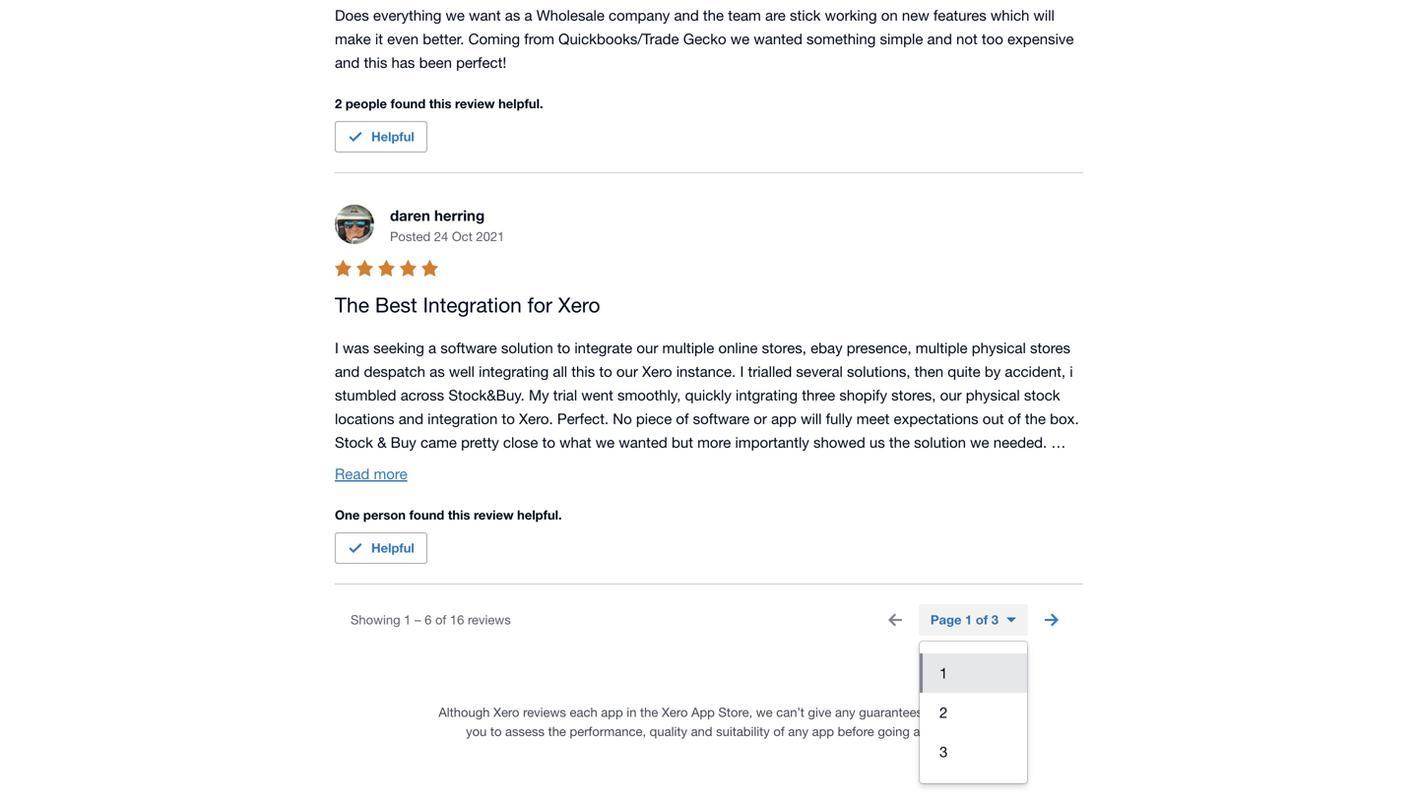 Task type: locate. For each thing, give the bounding box(es) containing it.
the best integration for xero
[[335, 293, 600, 317]]

1 left –
[[404, 613, 411, 628]]

0 vertical spatial the
[[703, 7, 724, 24]]

1 horizontal spatial reviews
[[523, 705, 566, 720]]

1 button
[[920, 654, 1027, 693]]

this right person on the bottom left
[[448, 508, 470, 523]]

2 vertical spatial we
[[756, 705, 773, 720]]

0 vertical spatial review
[[455, 96, 495, 111]]

company
[[609, 7, 670, 24]]

1 vertical spatial review
[[474, 508, 514, 523]]

1 vertical spatial found
[[409, 508, 444, 523]]

the
[[703, 7, 724, 24], [640, 705, 658, 720], [548, 724, 566, 740]]

0 vertical spatial helpful button
[[335, 121, 427, 153]]

new
[[902, 7, 929, 24]]

0 horizontal spatial we
[[446, 7, 465, 24]]

does everything we want as a wholesale company and the team are stick working on new features which will make it even better. coming from quickbooks/trade gecko we wanted something simple and not too expensive and this has been perfect!
[[335, 7, 1078, 71]]

1 vertical spatial this
[[429, 96, 451, 111]]

not
[[956, 30, 978, 47]]

herring
[[434, 207, 485, 225]]

the up gecko
[[703, 7, 724, 24]]

2 button
[[920, 693, 1027, 733]]

posted
[[390, 229, 431, 244]]

found
[[391, 96, 426, 111], [409, 508, 444, 523]]

something
[[807, 30, 876, 47]]

although
[[439, 705, 490, 720]]

will
[[1034, 7, 1055, 24]]

better.
[[423, 30, 464, 47]]

helpful
[[371, 129, 414, 144], [371, 541, 414, 556]]

which
[[991, 7, 1029, 24]]

of
[[435, 613, 446, 628], [976, 613, 988, 628], [773, 724, 785, 740]]

2 vertical spatial the
[[548, 724, 566, 740]]

read more button
[[335, 462, 407, 486]]

integration
[[423, 293, 522, 317]]

1 vertical spatial 3
[[939, 744, 948, 761]]

found down has
[[391, 96, 426, 111]]

0 horizontal spatial any
[[788, 724, 809, 740]]

1 vertical spatial helpful
[[371, 541, 414, 556]]

this down been
[[429, 96, 451, 111]]

and
[[674, 7, 699, 24], [927, 30, 952, 47], [335, 54, 360, 71], [691, 724, 712, 740]]

it's
[[930, 705, 946, 720]]

review
[[455, 96, 495, 111], [474, 508, 514, 523]]

gecko
[[683, 30, 726, 47]]

xero up 'quality'
[[662, 705, 688, 720]]

3 button
[[920, 733, 1027, 772]]

oct
[[452, 229, 473, 244]]

0 horizontal spatial app
[[601, 705, 623, 720]]

you
[[466, 724, 487, 740]]

one
[[335, 508, 360, 523]]

expensive
[[1007, 30, 1074, 47]]

2 left up
[[939, 704, 948, 721]]

daren
[[390, 207, 430, 225]]

0 horizontal spatial reviews
[[468, 613, 511, 628]]

we down team
[[731, 30, 750, 47]]

reviews up assess
[[523, 705, 566, 720]]

1 vertical spatial the
[[640, 705, 658, 720]]

0 vertical spatial reviews
[[468, 613, 511, 628]]

1 horizontal spatial to
[[968, 705, 979, 720]]

wanted
[[754, 30, 802, 47]]

0 horizontal spatial 1
[[404, 613, 411, 628]]

from
[[524, 30, 554, 47]]

0 vertical spatial app
[[601, 705, 623, 720]]

been
[[419, 54, 452, 71]]

1 horizontal spatial 2
[[939, 704, 948, 721]]

0 vertical spatial to
[[968, 705, 979, 720]]

up
[[950, 705, 965, 720]]

and left not
[[927, 30, 952, 47]]

2 vertical spatial this
[[448, 508, 470, 523]]

app down give
[[812, 724, 834, 740]]

found right person on the bottom left
[[409, 508, 444, 523]]

16
[[450, 613, 464, 628]]

1 up it's
[[939, 665, 948, 682]]

everything
[[373, 7, 442, 24]]

store,
[[718, 705, 753, 720]]

any up before
[[835, 705, 855, 720]]

0 vertical spatial this
[[364, 54, 387, 71]]

helpful down person on the bottom left
[[371, 541, 414, 556]]

this for people
[[429, 96, 451, 111]]

simple
[[880, 30, 923, 47]]

app
[[601, 705, 623, 720], [812, 724, 834, 740]]

1 right page
[[965, 613, 972, 628]]

reviews inside pagination element
[[468, 613, 511, 628]]

1 vertical spatial reviews
[[523, 705, 566, 720]]

1 helpful from the top
[[371, 129, 414, 144]]

3 down ahead.
[[939, 744, 948, 761]]

of right page
[[976, 613, 988, 628]]

app left the in
[[601, 705, 623, 720]]

helpful button
[[335, 121, 427, 153], [335, 533, 427, 564]]

0 vertical spatial any
[[835, 705, 855, 720]]

of right '6' at the bottom
[[435, 613, 446, 628]]

this down it
[[364, 54, 387, 71]]

0 vertical spatial 2
[[335, 96, 342, 111]]

reviews right 16
[[468, 613, 511, 628]]

any
[[835, 705, 855, 720], [788, 724, 809, 740]]

1 vertical spatial any
[[788, 724, 809, 740]]

0 vertical spatial found
[[391, 96, 426, 111]]

and up gecko
[[674, 7, 699, 24]]

1 inside 'popup button'
[[965, 613, 972, 628]]

1 2 3
[[939, 665, 948, 761]]

1 vertical spatial to
[[490, 724, 502, 740]]

wholesale
[[536, 7, 605, 24]]

helpful.
[[498, 96, 543, 111], [517, 508, 562, 523]]

xero right for
[[558, 293, 600, 317]]

the right assess
[[548, 724, 566, 740]]

helpful for first helpful button from the top of the page
[[371, 129, 414, 144]]

this for person
[[448, 508, 470, 523]]

reviews
[[468, 613, 511, 628], [523, 705, 566, 720]]

24
[[434, 229, 448, 244]]

group
[[920, 642, 1027, 784]]

1 vertical spatial helpful button
[[335, 533, 427, 564]]

give
[[808, 705, 832, 720]]

performance,
[[570, 724, 646, 740]]

helpful button down person on the bottom left
[[335, 533, 427, 564]]

of inside although xero reviews each app in the xero app store, we can't give any guarantees. it's up to you to assess the performance, quality and suitability of any app before going ahead.
[[773, 724, 785, 740]]

previous page image
[[875, 601, 915, 640]]

0 horizontal spatial of
[[435, 613, 446, 628]]

helpful. for 2 people found this review helpful.
[[498, 96, 543, 111]]

people
[[345, 96, 387, 111]]

0 vertical spatial helpful
[[371, 129, 414, 144]]

1 vertical spatial helpful.
[[517, 508, 562, 523]]

any down can't
[[788, 724, 809, 740]]

xero up assess
[[493, 705, 519, 720]]

we left can't
[[756, 705, 773, 720]]

0 vertical spatial 3
[[991, 613, 999, 628]]

0 horizontal spatial to
[[490, 724, 502, 740]]

we up better.
[[446, 7, 465, 24]]

going
[[878, 724, 910, 740]]

this
[[364, 54, 387, 71], [429, 96, 451, 111], [448, 508, 470, 523]]

the right the in
[[640, 705, 658, 720]]

to right up
[[968, 705, 979, 720]]

2 horizontal spatial we
[[756, 705, 773, 720]]

we inside although xero reviews each app in the xero app store, we can't give any guarantees. it's up to you to assess the performance, quality and suitability of any app before going ahead.
[[756, 705, 773, 720]]

and down app
[[691, 724, 712, 740]]

features
[[933, 7, 987, 24]]

helpful button down "people"
[[335, 121, 427, 153]]

2 left "people"
[[335, 96, 342, 111]]

1 horizontal spatial 3
[[991, 613, 999, 628]]

read more
[[335, 465, 407, 483]]

of down can't
[[773, 724, 785, 740]]

found for person
[[409, 508, 444, 523]]

to
[[968, 705, 979, 720], [490, 724, 502, 740]]

0 horizontal spatial xero
[[493, 705, 519, 720]]

1 horizontal spatial 1
[[939, 665, 948, 682]]

2 horizontal spatial 1
[[965, 613, 972, 628]]

working
[[825, 7, 877, 24]]

3 right page
[[991, 613, 999, 628]]

as
[[505, 7, 520, 24]]

helpful down "people"
[[371, 129, 414, 144]]

1 horizontal spatial we
[[731, 30, 750, 47]]

page 1 of 3 button
[[919, 605, 1028, 636]]

to right the you
[[490, 724, 502, 740]]

1
[[404, 613, 411, 628], [965, 613, 972, 628], [939, 665, 948, 682]]

a
[[524, 7, 532, 24]]

xero
[[558, 293, 600, 317], [493, 705, 519, 720], [662, 705, 688, 720]]

1 horizontal spatial app
[[812, 724, 834, 740]]

2 horizontal spatial the
[[703, 7, 724, 24]]

1 horizontal spatial of
[[773, 724, 785, 740]]

want
[[469, 7, 501, 24]]

1 horizontal spatial the
[[640, 705, 658, 720]]

0 horizontal spatial the
[[548, 724, 566, 740]]

0 vertical spatial helpful.
[[498, 96, 543, 111]]

1 vertical spatial 2
[[939, 704, 948, 721]]

0 horizontal spatial 2
[[335, 96, 342, 111]]

2 helpful from the top
[[371, 541, 414, 556]]

for
[[527, 293, 552, 317]]

3
[[991, 613, 999, 628], [939, 744, 948, 761]]

2 horizontal spatial of
[[976, 613, 988, 628]]

guarantees.
[[859, 705, 926, 720]]

2
[[335, 96, 342, 111], [939, 704, 948, 721]]

we
[[446, 7, 465, 24], [731, 30, 750, 47], [756, 705, 773, 720]]

list box
[[920, 642, 1027, 784]]

1 helpful button from the top
[[335, 121, 427, 153]]



Task type: vqa. For each thing, say whether or not it's contained in the screenshot.
stick on the right of the page
yes



Task type: describe. For each thing, give the bounding box(es) containing it.
person
[[363, 508, 406, 523]]

review for 2 people found this review helpful.
[[455, 96, 495, 111]]

1 for of
[[965, 613, 972, 628]]

quality
[[650, 724, 687, 740]]

helpful for 2nd helpful button from the top of the page
[[371, 541, 414, 556]]

showing
[[351, 613, 400, 628]]

6
[[425, 613, 432, 628]]

it
[[375, 30, 383, 47]]

found for people
[[391, 96, 426, 111]]

and inside although xero reviews each app in the xero app store, we can't give any guarantees. it's up to you to assess the performance, quality and suitability of any app before going ahead.
[[691, 724, 712, 740]]

2 helpful button from the top
[[335, 533, 427, 564]]

reviews inside although xero reviews each app in the xero app store, we can't give any guarantees. it's up to you to assess the performance, quality and suitability of any app before going ahead.
[[523, 705, 566, 720]]

0 vertical spatial we
[[446, 7, 465, 24]]

review for one person found this review helpful.
[[474, 508, 514, 523]]

quickbooks/trade
[[558, 30, 679, 47]]

in
[[627, 705, 637, 720]]

and down make
[[335, 54, 360, 71]]

are
[[765, 7, 786, 24]]

helpful. for one person found this review helpful.
[[517, 508, 562, 523]]

too
[[982, 30, 1003, 47]]

1 vertical spatial app
[[812, 724, 834, 740]]

next page image
[[1032, 601, 1071, 640]]

page
[[931, 613, 962, 628]]

can't
[[776, 705, 804, 720]]

read
[[335, 465, 370, 483]]

suitability
[[716, 724, 770, 740]]

perfect!
[[456, 54, 506, 71]]

assess
[[505, 724, 545, 740]]

list box containing 1
[[920, 642, 1027, 784]]

the inside the "does everything we want as a wholesale company and the team are stick working on new features which will make it even better. coming from quickbooks/trade gecko we wanted something simple and not too expensive and this has been perfect!"
[[703, 7, 724, 24]]

does
[[335, 7, 369, 24]]

even
[[387, 30, 419, 47]]

one person found this review helpful.
[[335, 508, 562, 523]]

2 horizontal spatial xero
[[662, 705, 688, 720]]

of inside 'popup button'
[[976, 613, 988, 628]]

1 horizontal spatial any
[[835, 705, 855, 720]]

1 vertical spatial we
[[731, 30, 750, 47]]

before
[[838, 724, 874, 740]]

page 1 of 3
[[931, 613, 999, 628]]

pagination element
[[335, 597, 1083, 644]]

coming
[[468, 30, 520, 47]]

more
[[374, 465, 407, 483]]

app
[[691, 705, 715, 720]]

2 people found this review helpful.
[[335, 96, 543, 111]]

each
[[570, 705, 597, 720]]

ahead.
[[913, 724, 952, 740]]

make
[[335, 30, 371, 47]]

showing 1 – 6 of 16 reviews
[[351, 613, 511, 628]]

the
[[335, 293, 369, 317]]

2021
[[476, 229, 505, 244]]

group containing 1
[[920, 642, 1027, 784]]

3 inside 'popup button'
[[991, 613, 999, 628]]

team
[[728, 7, 761, 24]]

0 horizontal spatial 3
[[939, 744, 948, 761]]

although xero reviews each app in the xero app store, we can't give any guarantees. it's up to you to assess the performance, quality and suitability of any app before going ahead.
[[439, 705, 979, 740]]

on
[[881, 7, 898, 24]]

1 horizontal spatial xero
[[558, 293, 600, 317]]

has
[[391, 54, 415, 71]]

1 for –
[[404, 613, 411, 628]]

this inside the "does everything we want as a wholesale company and the team are stick working on new features which will make it even better. coming from quickbooks/trade gecko we wanted something simple and not too expensive and this has been perfect!"
[[364, 54, 387, 71]]

stick
[[790, 7, 821, 24]]

daren herring posted 24 oct 2021
[[390, 207, 505, 244]]

best
[[375, 293, 417, 317]]

–
[[415, 613, 421, 628]]



